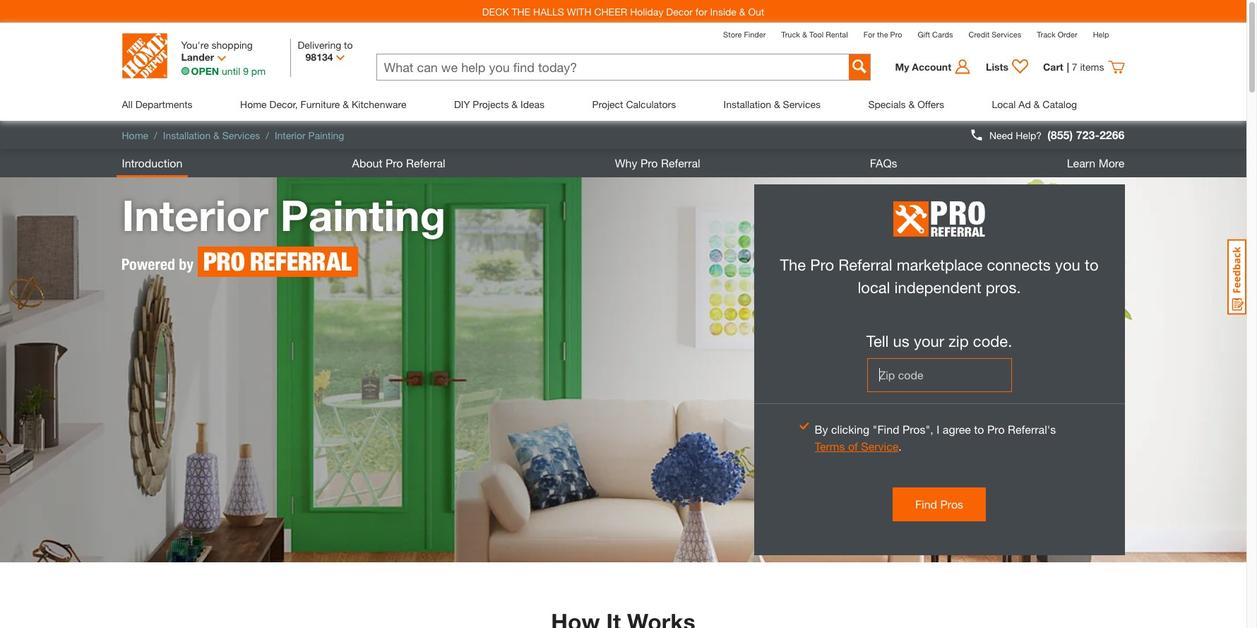Task type: describe. For each thing, give the bounding box(es) containing it.
project calculators
[[592, 98, 676, 110]]

delivering
[[298, 39, 341, 51]]

learn
[[1067, 156, 1096, 170]]

project
[[592, 98, 623, 110]]

0 vertical spatial local
[[992, 98, 1016, 110]]

store finder link
[[723, 30, 766, 39]]

"find
[[873, 422, 900, 436]]

local for the pro referral marketplace connects you to local independent pros.
[[858, 278, 890, 297]]

credit
[[969, 30, 990, 39]]

learn more
[[1067, 156, 1125, 170]]

all
[[122, 98, 133, 110]]

1 horizontal spatial installation & services link
[[724, 88, 821, 121]]

lists
[[986, 61, 1009, 73]]

2266
[[1100, 128, 1125, 141]]

why
[[615, 156, 638, 170]]

delivering to
[[298, 39, 353, 51]]

terms
[[815, 439, 845, 453]]

the home depot logo link
[[122, 33, 167, 81]]

the
[[512, 5, 531, 17]]

open until 9 pm
[[191, 65, 266, 77]]

order
[[1058, 30, 1078, 39]]

by clicking "find pros", i agree to pro referral's terms of service .
[[815, 422, 1056, 453]]

i
[[937, 422, 940, 436]]

independent
[[898, 203, 991, 221]]

cards
[[933, 30, 953, 39]]

change zip code
[[897, 482, 982, 496]]

us
[[893, 332, 910, 350]]

your
[[914, 332, 945, 350]]

feedback link image
[[1228, 239, 1247, 315]]

local for good news! we've matched you to qualified local pros.
[[1079, 259, 1111, 277]]

pros",
[[903, 422, 934, 436]]

project calculators link
[[592, 88, 676, 121]]

you're shopping
[[181, 39, 253, 51]]

shopping
[[212, 39, 253, 51]]

(855)
[[1048, 128, 1073, 141]]

truck
[[782, 30, 800, 39]]

1 vertical spatial services
[[783, 98, 821, 110]]

submit search image
[[852, 59, 866, 73]]

my account
[[895, 61, 952, 73]]

ideas
[[521, 98, 545, 110]]

home for home / installation & services / interior painting
[[122, 129, 148, 141]]

0 vertical spatial interior
[[275, 129, 306, 141]]

specials & offers link
[[868, 88, 945, 121]]

all departments link
[[122, 88, 193, 121]]

tell
[[867, 332, 889, 350]]

open
[[191, 65, 219, 77]]

7 items
[[1072, 61, 1104, 73]]

we've
[[856, 259, 898, 277]]

gift cards link
[[918, 30, 953, 39]]

rental
[[826, 30, 848, 39]]

the
[[877, 30, 888, 39]]

calculators
[[626, 98, 676, 110]]

track
[[1037, 30, 1056, 39]]

need help? (855) 723-2266
[[990, 128, 1125, 141]]

pro for about pro referral
[[386, 156, 403, 170]]

find for find independent local pros
[[861, 203, 893, 221]]

2 vertical spatial services
[[222, 129, 260, 141]]

of
[[848, 439, 858, 453]]

my account link
[[895, 58, 979, 75]]

faqs
[[870, 156, 898, 170]]

need
[[990, 129, 1013, 141]]

ad
[[1019, 98, 1031, 110]]

1 vertical spatial interior
[[122, 190, 269, 240]]

change zip code link
[[897, 481, 982, 498]]

marketplace
[[897, 256, 983, 274]]

store
[[723, 30, 742, 39]]

1 vertical spatial local
[[995, 203, 1036, 221]]

pm
[[251, 65, 266, 77]]

local ad & catalog link
[[992, 88, 1077, 121]]

tell us your zip code.
[[867, 332, 1013, 350]]

service
[[861, 439, 899, 453]]

pro for the pro referral marketplace connects you to local independent pros.
[[810, 256, 834, 274]]

local ad & catalog
[[992, 98, 1077, 110]]

halls
[[533, 5, 564, 17]]

home / installation & services / interior painting
[[122, 129, 344, 141]]

catalog
[[1043, 98, 1077, 110]]

truck & tool rental link
[[782, 30, 848, 39]]

you're
[[181, 39, 209, 51]]

referral's
[[1008, 422, 1056, 436]]

more
[[1099, 156, 1125, 170]]

interior painting
[[122, 190, 446, 240]]

change
[[897, 482, 936, 496]]

9
[[243, 65, 249, 77]]

lists link
[[979, 58, 1036, 75]]

qualified
[[1016, 259, 1074, 277]]

items
[[1080, 61, 1104, 73]]

home link
[[122, 129, 148, 141]]

next button
[[905, 419, 974, 453]]

decor
[[666, 5, 693, 17]]

to inside the pro referral marketplace connects you to local independent pros.
[[1085, 256, 1099, 274]]

deck the halls with cheer holiday decor for inside & out
[[482, 5, 765, 17]]

lander
[[181, 51, 214, 63]]



Task type: vqa. For each thing, say whether or not it's contained in the screenshot.
1 'BUTTON'
no



Task type: locate. For each thing, give the bounding box(es) containing it.
find
[[861, 203, 893, 221], [915, 497, 937, 511]]

/
[[154, 129, 157, 141], [266, 129, 269, 141]]

home decor, furniture & kitchenware link
[[240, 88, 407, 121]]

to right agree at the bottom right of page
[[974, 422, 984, 436]]

to right qualified
[[1085, 256, 1099, 274]]

out
[[748, 5, 765, 17]]

0 horizontal spatial find
[[861, 203, 893, 221]]

track order link
[[1037, 30, 1078, 39]]

tool
[[810, 30, 824, 39]]

specials
[[868, 98, 906, 110]]

terms of service link
[[815, 439, 899, 453]]

1 horizontal spatial home
[[240, 98, 267, 110]]

interior
[[275, 129, 306, 141], [122, 190, 269, 240]]

0 horizontal spatial interior
[[122, 190, 269, 240]]

the pro referral marketplace connects you to local independent pros.
[[780, 256, 1099, 297]]

for
[[864, 30, 875, 39]]

pros. down connects
[[986, 278, 1021, 297]]

0 horizontal spatial local
[[858, 278, 890, 297]]

painting down about
[[280, 190, 446, 240]]

local left ad on the right top
[[992, 98, 1016, 110]]

1 vertical spatial find
[[915, 497, 937, 511]]

news!
[[811, 259, 852, 277]]

you inside good news! we've matched you to qualified local pros.
[[968, 259, 993, 277]]

local
[[992, 98, 1016, 110], [995, 203, 1036, 221]]

0 vertical spatial installation
[[724, 98, 771, 110]]

pros down change zip code
[[941, 497, 964, 511]]

track order
[[1037, 30, 1078, 39]]

7
[[1072, 61, 1078, 73]]

0 vertical spatial installation & services link
[[724, 88, 821, 121]]

help link
[[1093, 30, 1109, 39]]

1 horizontal spatial find
[[915, 497, 937, 511]]

credit services
[[969, 30, 1022, 39]]

1 vertical spatial painting
[[280, 190, 446, 240]]

1 horizontal spatial you
[[1055, 256, 1081, 274]]

find down the faqs
[[861, 203, 893, 221]]

.
[[899, 439, 902, 453]]

local
[[1079, 259, 1111, 277], [858, 278, 890, 297]]

pros. down matched
[[922, 281, 957, 300]]

painting down home decor, furniture & kitchenware link
[[308, 129, 344, 141]]

code
[[957, 482, 982, 496]]

0 vertical spatial pros
[[1040, 203, 1074, 221]]

0 horizontal spatial /
[[154, 129, 157, 141]]

0 horizontal spatial pros.
[[922, 281, 957, 300]]

1 vertical spatial zip
[[939, 482, 954, 496]]

pro right the
[[891, 30, 902, 39]]

holiday
[[630, 5, 664, 17]]

to right delivering
[[344, 39, 353, 51]]

code.
[[973, 332, 1013, 350]]

0 horizontal spatial home
[[122, 129, 148, 141]]

& inside 'link'
[[909, 98, 915, 110]]

pro for why pro referral
[[641, 156, 658, 170]]

gift
[[918, 30, 930, 39]]

store finder
[[723, 30, 766, 39]]

diy projects & ideas link
[[454, 88, 545, 121]]

to left qualified
[[998, 259, 1011, 277]]

1 vertical spatial pros
[[941, 497, 964, 511]]

pros. inside good news! we've matched you to qualified local pros.
[[922, 281, 957, 300]]

zip up find pros
[[939, 482, 954, 496]]

local right qualified
[[1079, 259, 1111, 277]]

1 horizontal spatial pros.
[[986, 278, 1021, 297]]

pro inside the pro referral marketplace connects you to local independent pros.
[[810, 256, 834, 274]]

0 vertical spatial painting
[[308, 129, 344, 141]]

find independent local pros
[[861, 203, 1074, 221]]

pros. inside the pro referral marketplace connects you to local independent pros.
[[986, 278, 1021, 297]]

for the pro
[[864, 30, 902, 39]]

the home depot image
[[122, 33, 167, 78]]

0 horizontal spatial pros
[[941, 497, 964, 511]]

installation & services
[[724, 98, 821, 110]]

1 horizontal spatial services
[[783, 98, 821, 110]]

pro right why
[[641, 156, 658, 170]]

until
[[222, 65, 240, 77]]

None text field
[[377, 54, 849, 79], [377, 54, 849, 79], [377, 54, 849, 79], [377, 54, 849, 79]]

find inside button
[[915, 497, 937, 511]]

you up independent
[[968, 259, 993, 277]]

pro right about
[[386, 156, 403, 170]]

1 horizontal spatial installation
[[724, 98, 771, 110]]

truck & tool rental
[[782, 30, 848, 39]]

local inside the pro referral marketplace connects you to local independent pros.
[[858, 278, 890, 297]]

/ left interior painting link
[[266, 129, 269, 141]]

installation down store finder
[[724, 98, 771, 110]]

departments
[[135, 98, 193, 110]]

inside
[[710, 5, 737, 17]]

find pros
[[915, 497, 964, 511]]

account
[[912, 61, 952, 73]]

0 horizontal spatial you
[[968, 259, 993, 277]]

pros down learn
[[1040, 203, 1074, 221]]

1 horizontal spatial /
[[266, 129, 269, 141]]

agree
[[943, 422, 971, 436]]

find for find pros
[[915, 497, 937, 511]]

Zip code telephone field
[[867, 358, 1012, 392]]

projects
[[473, 98, 509, 110]]

painting
[[308, 129, 344, 141], [280, 190, 446, 240]]

0 horizontal spatial installation & services link
[[163, 129, 260, 141]]

referral for the
[[839, 256, 893, 274]]

for
[[696, 5, 708, 17]]

pro inside by clicking "find pros", i agree to pro referral's terms of service .
[[988, 422, 1005, 436]]

find pros button
[[893, 487, 986, 521]]

2 horizontal spatial services
[[992, 30, 1022, 39]]

matched
[[903, 259, 964, 277]]

referral for about
[[406, 156, 446, 170]]

0 horizontal spatial services
[[222, 129, 260, 141]]

referral left matched
[[839, 256, 893, 274]]

2 / from the left
[[266, 129, 269, 141]]

0 horizontal spatial referral
[[406, 156, 446, 170]]

you right connects
[[1055, 256, 1081, 274]]

installation
[[724, 98, 771, 110], [163, 129, 211, 141]]

1 horizontal spatial interior
[[275, 129, 306, 141]]

referral for why
[[661, 156, 701, 170]]

all departments
[[122, 98, 193, 110]]

next
[[928, 429, 951, 442]]

you inside the pro referral marketplace connects you to local independent pros.
[[1055, 256, 1081, 274]]

offers
[[918, 98, 945, 110]]

local up connects
[[995, 203, 1036, 221]]

zip right your
[[949, 332, 969, 350]]

diy projects & ideas
[[454, 98, 545, 110]]

pro right the on the right of the page
[[810, 256, 834, 274]]

pro left referral's
[[988, 422, 1005, 436]]

1 horizontal spatial pros
[[1040, 203, 1074, 221]]

1 vertical spatial local
[[858, 278, 890, 297]]

installation down departments
[[163, 129, 211, 141]]

pros.
[[986, 278, 1021, 297], [922, 281, 957, 300]]

by
[[815, 422, 828, 436]]

0 vertical spatial zip
[[949, 332, 969, 350]]

help?
[[1016, 129, 1042, 141]]

0 vertical spatial services
[[992, 30, 1022, 39]]

local inside good news! we've matched you to qualified local pros.
[[1079, 259, 1111, 277]]

0 horizontal spatial installation
[[163, 129, 211, 141]]

specials & offers
[[868, 98, 945, 110]]

0 vertical spatial home
[[240, 98, 267, 110]]

referral inside the pro referral marketplace connects you to local independent pros.
[[839, 256, 893, 274]]

referral right about
[[406, 156, 446, 170]]

to
[[344, 39, 353, 51], [1085, 256, 1099, 274], [998, 259, 1011, 277], [974, 422, 984, 436]]

cart
[[1043, 61, 1064, 73]]

good
[[768, 259, 807, 277]]

1 horizontal spatial local
[[1079, 259, 1111, 277]]

2 horizontal spatial referral
[[839, 256, 893, 274]]

for the pro link
[[864, 30, 902, 39]]

interior down decor,
[[275, 129, 306, 141]]

home for home decor, furniture & kitchenware
[[240, 98, 267, 110]]

with
[[567, 5, 592, 17]]

1 vertical spatial home
[[122, 129, 148, 141]]

1 / from the left
[[154, 129, 157, 141]]

1 vertical spatial installation
[[163, 129, 211, 141]]

0 vertical spatial find
[[861, 203, 893, 221]]

to inside good news! we've matched you to qualified local pros.
[[998, 259, 1011, 277]]

deck
[[482, 5, 509, 17]]

the
[[780, 256, 806, 274]]

referral right why
[[661, 156, 701, 170]]

find down change
[[915, 497, 937, 511]]

diy
[[454, 98, 470, 110]]

referral
[[406, 156, 446, 170], [661, 156, 701, 170], [839, 256, 893, 274]]

pros inside button
[[941, 497, 964, 511]]

interior down introduction
[[122, 190, 269, 240]]

0 vertical spatial local
[[1079, 259, 1111, 277]]

interior painting link
[[275, 129, 344, 141]]

kitchenware
[[352, 98, 407, 110]]

deck the halls with cheer holiday decor for inside & out link
[[482, 5, 765, 17]]

about pro referral
[[352, 156, 446, 170]]

my
[[895, 61, 909, 73]]

local down we've in the right of the page
[[858, 278, 890, 297]]

98134
[[306, 51, 333, 63]]

about
[[352, 156, 383, 170]]

home left decor,
[[240, 98, 267, 110]]

home down all
[[122, 129, 148, 141]]

1 horizontal spatial referral
[[661, 156, 701, 170]]

1 vertical spatial installation & services link
[[163, 129, 260, 141]]

/ right home 'link'
[[154, 129, 157, 141]]

to inside by clicking "find pros", i agree to pro referral's terms of service .
[[974, 422, 984, 436]]



